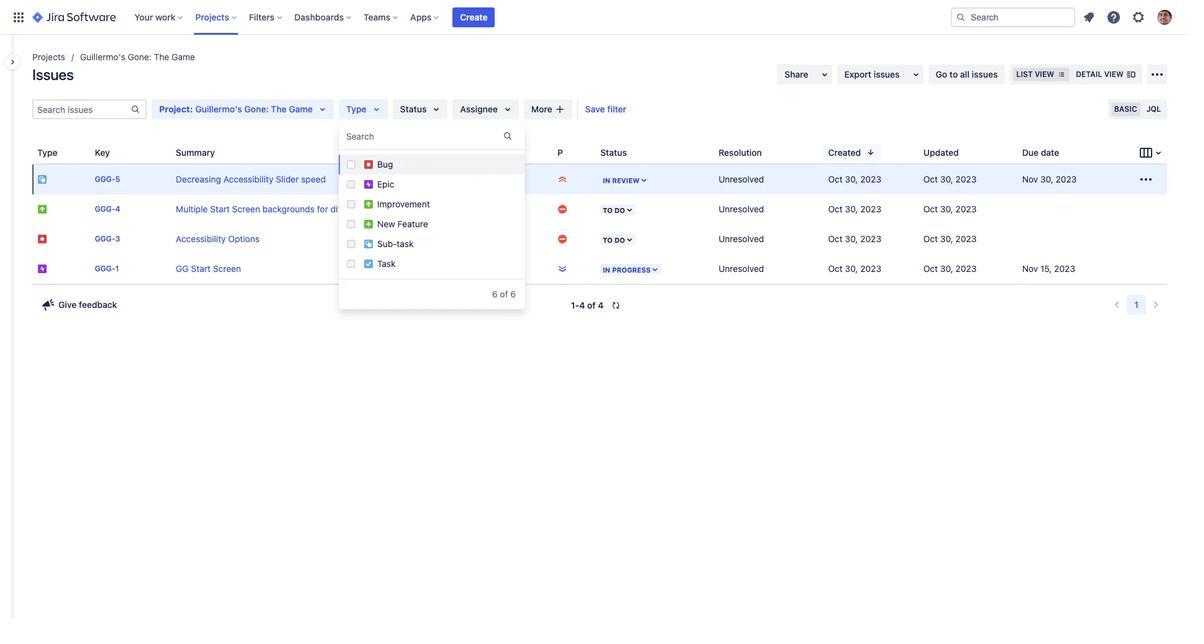 Task type: locate. For each thing, give the bounding box(es) containing it.
search
[[346, 131, 374, 142]]

0 horizontal spatial view
[[1035, 70, 1054, 79]]

drag column image inside type button
[[32, 145, 47, 160]]

None text field
[[346, 131, 349, 143]]

feature
[[398, 219, 428, 229]]

1 horizontal spatial guillermo's
[[195, 104, 242, 114]]

type up search
[[346, 104, 367, 114]]

4 ggg- from the top
[[95, 264, 115, 274]]

1 nov from the top
[[1022, 174, 1038, 185]]

1 inside 1 button
[[1135, 300, 1139, 310]]

drag column image up sub task image
[[32, 145, 47, 160]]

row down status button
[[32, 165, 1167, 195]]

guillermo's right projects link
[[80, 52, 125, 62]]

improvement
[[377, 199, 430, 209]]

jira software image
[[32, 10, 116, 25], [32, 10, 116, 25]]

0 horizontal spatial 1
[[115, 264, 119, 274]]

2 issues from the left
[[972, 69, 998, 80]]

2 view from the left
[[1104, 70, 1124, 79]]

drag column image for due date
[[1017, 145, 1032, 160]]

share button
[[777, 65, 832, 85]]

drag column image inside due date 'button'
[[1017, 145, 1032, 160]]

1 row from the top
[[32, 165, 1167, 195]]

notifications image
[[1082, 10, 1097, 25]]

status down filter
[[600, 147, 627, 158]]

2 drag column image from the left
[[596, 145, 610, 160]]

save filter button
[[578, 99, 634, 119]]

decreasing accessibility slider speed
[[176, 174, 326, 185]]

view
[[1035, 70, 1054, 79], [1104, 70, 1124, 79]]

due date button
[[1017, 144, 1079, 161]]

sidebar navigation image
[[0, 50, 27, 75]]

start for gg
[[191, 264, 211, 274]]

export issues button
[[837, 65, 923, 85]]

guillermo's gone: the game link
[[80, 50, 195, 65]]

0 horizontal spatial projects
[[32, 52, 65, 62]]

ggg- for gg
[[95, 264, 115, 274]]

1 vertical spatial guillermo's
[[195, 104, 242, 114]]

ggg- for decreasing
[[95, 175, 115, 184]]

2 6 from the left
[[510, 289, 516, 300]]

key button
[[90, 144, 130, 161]]

0 horizontal spatial type
[[37, 147, 57, 158]]

start
[[210, 204, 230, 214], [191, 264, 211, 274]]

3 ggg- from the top
[[95, 235, 115, 244]]

status button
[[596, 144, 647, 161]]

issues right all on the top of page
[[972, 69, 998, 80]]

sub-
[[377, 239, 397, 249]]

status button
[[393, 99, 448, 119]]

drag column image inside p button
[[553, 145, 568, 160]]

nov left 15,
[[1022, 264, 1038, 274]]

ggg-3
[[95, 235, 120, 244]]

2 drag column image from the left
[[90, 145, 105, 160]]

give feedback
[[58, 300, 117, 310]]

ggg- down ggg-5 'link'
[[95, 205, 115, 214]]

share
[[785, 69, 809, 80]]

start right gg
[[191, 264, 211, 274]]

row
[[32, 165, 1167, 195], [32, 195, 1167, 224], [32, 224, 1167, 254], [32, 254, 1167, 284]]

accessibility left slider
[[223, 174, 274, 185]]

guillermo's gone: the game
[[80, 52, 195, 62]]

oct 30, 2023
[[828, 174, 882, 185], [924, 174, 977, 185], [828, 204, 882, 214], [924, 204, 977, 214], [828, 234, 882, 244], [924, 234, 977, 244], [828, 264, 882, 274], [924, 264, 977, 274]]

board icon image
[[1139, 145, 1154, 160]]

1 vertical spatial projects
[[32, 52, 65, 62]]

drag column image for p
[[553, 145, 568, 160]]

project
[[159, 104, 190, 114]]

basic
[[1114, 104, 1137, 114]]

banner
[[0, 0, 1187, 35]]

nov 30, 2023
[[1022, 174, 1077, 185]]

drag column image for updated
[[919, 145, 934, 160]]

1 drag column image from the left
[[553, 145, 568, 160]]

0 horizontal spatial the
[[154, 52, 169, 62]]

1 horizontal spatial view
[[1104, 70, 1124, 79]]

ggg- for accessibility
[[95, 235, 115, 244]]

ggg- down ggg-3
[[95, 264, 115, 274]]

0 horizontal spatial 4
[[115, 205, 120, 214]]

1 vertical spatial of
[[587, 300, 596, 311]]

accessibility options link
[[176, 234, 260, 244]]

issues
[[874, 69, 900, 80], [972, 69, 998, 80]]

4 for ggg-
[[115, 205, 120, 214]]

drag column image for key
[[90, 145, 105, 160]]

0 vertical spatial accessibility
[[223, 174, 274, 185]]

issues inside export issues button
[[874, 69, 900, 80]]

multiple start screen backgrounds for different game states
[[176, 204, 416, 214]]

1 horizontal spatial projects
[[195, 12, 229, 22]]

the
[[154, 52, 169, 62], [271, 104, 287, 114]]

start right multiple
[[210, 204, 230, 214]]

0 horizontal spatial game
[[172, 52, 195, 62]]

0 horizontal spatial drag column image
[[32, 145, 47, 160]]

gone:
[[128, 52, 152, 62], [244, 104, 269, 114]]

nov
[[1022, 174, 1038, 185], [1022, 264, 1038, 274]]

1 issues from the left
[[874, 69, 900, 80]]

1 unresolved from the top
[[719, 174, 764, 185]]

0 horizontal spatial of
[[500, 289, 508, 300]]

4 unresolved from the top
[[719, 264, 764, 274]]

row up lowest icon
[[32, 224, 1167, 254]]

sub-task
[[377, 239, 414, 249]]

jql
[[1147, 104, 1161, 114]]

guillermo's
[[80, 52, 125, 62], [195, 104, 242, 114]]

game
[[172, 52, 195, 62], [289, 104, 313, 114]]

drag column image inside the updated button
[[919, 145, 934, 160]]

nov down due
[[1022, 174, 1038, 185]]

drag column image inside key button
[[90, 145, 105, 160]]

of
[[500, 289, 508, 300], [587, 300, 596, 311]]

save filter
[[585, 104, 627, 114]]

give
[[58, 300, 77, 310]]

0 vertical spatial the
[[154, 52, 169, 62]]

0 vertical spatial start
[[210, 204, 230, 214]]

row up medium high icon
[[32, 195, 1167, 224]]

1 horizontal spatial type
[[346, 104, 367, 114]]

1 horizontal spatial of
[[587, 300, 596, 311]]

0 horizontal spatial 6
[[492, 289, 498, 300]]

medium high image
[[558, 234, 568, 244]]

issues right export
[[874, 69, 900, 80]]

3 row from the top
[[32, 224, 1167, 254]]

0 vertical spatial game
[[172, 52, 195, 62]]

view right detail
[[1104, 70, 1124, 79]]

start for multiple
[[210, 204, 230, 214]]

4 row from the top
[[32, 254, 1167, 284]]

ggg- down key button at the left top of the page
[[95, 175, 115, 184]]

Search field
[[951, 7, 1075, 27]]

ggg- up ggg-1 link
[[95, 235, 115, 244]]

drag column image inside summary button
[[171, 145, 186, 160]]

2 horizontal spatial 4
[[598, 300, 604, 311]]

row containing gg start screen
[[32, 254, 1167, 284]]

0 vertical spatial screen
[[232, 204, 260, 214]]

status right type dropdown button
[[400, 104, 427, 114]]

2 horizontal spatial drag column image
[[171, 145, 186, 160]]

gg
[[176, 264, 189, 274]]

0 horizontal spatial guillermo's
[[80, 52, 125, 62]]

due
[[1022, 147, 1039, 158]]

help image
[[1107, 10, 1121, 25]]

1 vertical spatial 1
[[1135, 300, 1139, 310]]

drag column image
[[553, 145, 568, 160], [596, 145, 610, 160], [714, 145, 729, 160], [823, 145, 838, 160], [919, 145, 934, 160], [1017, 145, 1032, 160]]

decreasing accessibility slider speed link
[[176, 174, 326, 185]]

1 vertical spatial type
[[37, 147, 57, 158]]

ggg- for multiple
[[95, 205, 115, 214]]

1 vertical spatial status
[[600, 147, 627, 158]]

row up the 1-4 of 4
[[32, 254, 1167, 284]]

new
[[377, 219, 395, 229]]

1 ggg- from the top
[[95, 175, 115, 184]]

1 horizontal spatial gone:
[[244, 104, 269, 114]]

type inside dropdown button
[[346, 104, 367, 114]]

0 vertical spatial 1
[[115, 264, 119, 274]]

2 nov from the top
[[1022, 264, 1038, 274]]

1 horizontal spatial 6
[[510, 289, 516, 300]]

4 inside row
[[115, 205, 120, 214]]

0 horizontal spatial issues
[[874, 69, 900, 80]]

ggg-5 link
[[95, 175, 120, 184]]

oct
[[828, 174, 843, 185], [924, 174, 938, 185], [828, 204, 843, 214], [924, 204, 938, 214], [828, 234, 843, 244], [924, 234, 938, 244], [828, 264, 843, 274], [924, 264, 938, 274]]

nov 15, 2023
[[1022, 264, 1075, 274]]

your
[[134, 12, 153, 22]]

different
[[331, 204, 365, 214]]

0 horizontal spatial status
[[400, 104, 427, 114]]

projects inside dropdown button
[[195, 12, 229, 22]]

feedback
[[79, 300, 117, 310]]

1 horizontal spatial 1
[[1135, 300, 1139, 310]]

1 vertical spatial game
[[289, 104, 313, 114]]

status inside dropdown button
[[400, 104, 427, 114]]

1 drag column image from the left
[[32, 145, 47, 160]]

1 horizontal spatial issues
[[972, 69, 998, 80]]

drag column image up decreasing
[[171, 145, 186, 160]]

0 vertical spatial gone:
[[128, 52, 152, 62]]

open export issues dropdown image
[[909, 67, 923, 82]]

guillermo's right :
[[195, 104, 242, 114]]

status
[[400, 104, 427, 114], [600, 147, 627, 158]]

2 ggg- from the top
[[95, 205, 115, 214]]

screen for multiple
[[232, 204, 260, 214]]

1 vertical spatial nov
[[1022, 264, 1038, 274]]

projects up issues
[[32, 52, 65, 62]]

5 drag column image from the left
[[919, 145, 934, 160]]

1 vertical spatial gone:
[[244, 104, 269, 114]]

screen
[[232, 204, 260, 214], [213, 264, 241, 274]]

sub task image
[[37, 175, 47, 185]]

drag column image up ggg-5
[[90, 145, 105, 160]]

type
[[346, 104, 367, 114], [37, 147, 57, 158]]

refresh image
[[611, 301, 621, 311]]

4 drag column image from the left
[[823, 145, 838, 160]]

row containing decreasing accessibility slider speed
[[32, 165, 1167, 195]]

screen down accessibility options link
[[213, 264, 241, 274]]

30,
[[845, 174, 858, 185], [940, 174, 953, 185], [1041, 174, 1054, 185], [845, 204, 858, 214], [940, 204, 953, 214], [845, 234, 858, 244], [940, 234, 953, 244], [845, 264, 858, 274], [940, 264, 953, 274]]

3 drag column image from the left
[[714, 145, 729, 160]]

drag column image inside status button
[[596, 145, 610, 160]]

export issues
[[845, 69, 900, 80]]

1 horizontal spatial 4
[[579, 300, 585, 311]]

banner containing your work
[[0, 0, 1187, 35]]

1 vertical spatial start
[[191, 264, 211, 274]]

2 row from the top
[[32, 195, 1167, 224]]

1 horizontal spatial the
[[271, 104, 287, 114]]

options
[[228, 234, 260, 244]]

all
[[960, 69, 970, 80]]

import and bulk change issues image
[[1150, 67, 1165, 82]]

row containing accessibility options
[[32, 224, 1167, 254]]

issue operations menu image
[[1139, 172, 1154, 187]]

Search issues text field
[[34, 101, 131, 118]]

view for list view
[[1035, 70, 1054, 79]]

3 unresolved from the top
[[719, 234, 764, 244]]

1 inside row
[[115, 264, 119, 274]]

6 drag column image from the left
[[1017, 145, 1032, 160]]

0 vertical spatial nov
[[1022, 174, 1038, 185]]

teams button
[[360, 7, 403, 27]]

drag column image inside resolution button
[[714, 145, 729, 160]]

1 horizontal spatial drag column image
[[90, 145, 105, 160]]

ggg-4
[[95, 205, 120, 214]]

projects right "work"
[[195, 12, 229, 22]]

0 vertical spatial projects
[[195, 12, 229, 22]]

give feedback button
[[34, 295, 125, 315]]

speed
[[301, 174, 326, 185]]

drag column image
[[32, 145, 47, 160], [90, 145, 105, 160], [171, 145, 186, 160]]

0 vertical spatial guillermo's
[[80, 52, 125, 62]]

6
[[492, 289, 498, 300], [510, 289, 516, 300]]

3 drag column image from the left
[[171, 145, 186, 160]]

screen up options
[[232, 204, 260, 214]]

1 vertical spatial the
[[271, 104, 287, 114]]

assignee button
[[453, 99, 519, 119]]

nov for nov 15, 2023
[[1022, 264, 1038, 274]]

0 vertical spatial of
[[500, 289, 508, 300]]

accessibility options
[[176, 234, 260, 244]]

in review - change status image
[[640, 176, 648, 184]]

0 vertical spatial type
[[346, 104, 367, 114]]

1 horizontal spatial status
[[600, 147, 627, 158]]

create button
[[453, 7, 495, 27]]

1 view from the left
[[1035, 70, 1054, 79]]

1 vertical spatial screen
[[213, 264, 241, 274]]

view right list
[[1035, 70, 1054, 79]]

0 vertical spatial status
[[400, 104, 427, 114]]

accessibility up the gg start screen link at the left of the page
[[176, 234, 226, 244]]

2 unresolved from the top
[[719, 204, 764, 214]]

type up sub task image
[[37, 147, 57, 158]]



Task type: vqa. For each thing, say whether or not it's contained in the screenshot.
Confluence image
no



Task type: describe. For each thing, give the bounding box(es) containing it.
issues element
[[32, 142, 1167, 284]]

filter
[[607, 104, 627, 114]]

1 button
[[1127, 295, 1146, 315]]

filters button
[[245, 7, 287, 27]]

backgrounds
[[263, 204, 315, 214]]

create
[[460, 12, 488, 22]]

drag column image for type
[[32, 145, 47, 160]]

drag column image for summary
[[171, 145, 186, 160]]

drag column image for created
[[823, 145, 838, 160]]

p
[[558, 147, 563, 158]]

issues
[[32, 66, 74, 83]]

gg start screen link
[[176, 264, 241, 274]]

task
[[397, 239, 414, 249]]

resolution button
[[714, 144, 782, 161]]

issue operations menu image
[[1139, 202, 1154, 217]]

multiple
[[176, 204, 208, 214]]

your work button
[[131, 7, 188, 27]]

unresolved for decreasing accessibility slider speed
[[719, 174, 764, 185]]

due date
[[1022, 147, 1059, 158]]

teams
[[364, 12, 391, 22]]

projects link
[[32, 50, 65, 65]]

1-4 of 4
[[571, 300, 604, 311]]

ggg-3 link
[[95, 235, 120, 244]]

dashboards
[[294, 12, 344, 22]]

to
[[950, 69, 958, 80]]

bug image
[[37, 234, 47, 244]]

6 of 6
[[492, 289, 516, 300]]

your profile and settings image
[[1157, 10, 1172, 25]]

0 horizontal spatial gone:
[[128, 52, 152, 62]]

3
[[115, 235, 120, 244]]

states
[[392, 204, 416, 214]]

game
[[367, 204, 389, 214]]

4 for 1-
[[579, 300, 585, 311]]

5
[[115, 175, 120, 184]]

new feature
[[377, 219, 428, 229]]

search image
[[956, 12, 966, 22]]

appswitcher icon image
[[11, 10, 26, 25]]

go to all issues
[[936, 69, 998, 80]]

chevron down icon image
[[1151, 145, 1166, 160]]

summary button
[[171, 144, 235, 161]]

unresolved for multiple start screen backgrounds for different game states
[[719, 204, 764, 214]]

decreasing
[[176, 174, 221, 185]]

1-
[[571, 300, 579, 311]]

primary element
[[7, 0, 951, 35]]

settings image
[[1131, 10, 1146, 25]]

detail
[[1076, 70, 1102, 79]]

summary
[[176, 147, 215, 158]]

addicon image
[[555, 104, 565, 114]]

created
[[828, 147, 861, 158]]

improvement image
[[37, 205, 47, 214]]

row containing multiple start screen backgrounds for different game states
[[32, 195, 1167, 224]]

issues inside go to all issues 'link'
[[972, 69, 998, 80]]

status inside button
[[600, 147, 627, 158]]

detail view
[[1076, 70, 1124, 79]]

projects button
[[192, 7, 242, 27]]

screen for gg
[[213, 264, 241, 274]]

dashboards button
[[291, 7, 356, 27]]

unresolved for gg start screen
[[719, 264, 764, 274]]

updated button
[[919, 144, 979, 161]]

slider
[[276, 174, 299, 185]]

medium high image
[[558, 205, 568, 214]]

1 vertical spatial accessibility
[[176, 234, 226, 244]]

nov for nov 30, 2023
[[1022, 174, 1038, 185]]

drag column image for status
[[596, 145, 610, 160]]

list
[[1017, 70, 1033, 79]]

export
[[845, 69, 872, 80]]

go to all issues link
[[928, 65, 1005, 85]]

multiple start screen backgrounds for different game states link
[[176, 204, 416, 214]]

:
[[190, 104, 193, 114]]

projects for projects link
[[32, 52, 65, 62]]

epic image
[[37, 264, 47, 274]]

apps button
[[407, 7, 444, 27]]

updated
[[924, 147, 959, 158]]

more
[[531, 104, 552, 114]]

1 horizontal spatial game
[[289, 104, 313, 114]]

ggg-5
[[95, 175, 120, 184]]

projects for projects dropdown button
[[195, 12, 229, 22]]

assignee
[[460, 104, 498, 114]]

save
[[585, 104, 605, 114]]

work
[[155, 12, 175, 22]]

apps
[[410, 12, 432, 22]]

sorted in descending order image
[[866, 147, 876, 157]]

list view
[[1017, 70, 1054, 79]]

bug
[[377, 159, 393, 170]]

open share dialog image
[[817, 67, 832, 82]]

your work
[[134, 12, 175, 22]]

gg start screen
[[176, 264, 241, 274]]

task
[[377, 259, 396, 269]]

drag column image for resolution
[[714, 145, 729, 160]]

highest image
[[558, 175, 568, 185]]

more button
[[524, 99, 572, 119]]

p button
[[553, 144, 583, 161]]

view for detail view
[[1104, 70, 1124, 79]]

for
[[317, 204, 328, 214]]

unresolved for accessibility options
[[719, 234, 764, 244]]

epic
[[377, 179, 394, 190]]

type button
[[339, 99, 388, 119]]

type button
[[32, 144, 77, 161]]

project : guillermo's gone: the game
[[159, 104, 313, 114]]

resolution
[[719, 147, 762, 158]]

go
[[936, 69, 947, 80]]

ggg-4 link
[[95, 205, 120, 214]]

lowest image
[[558, 264, 568, 274]]

1 6 from the left
[[492, 289, 498, 300]]

type inside button
[[37, 147, 57, 158]]

created button
[[823, 144, 881, 161]]



